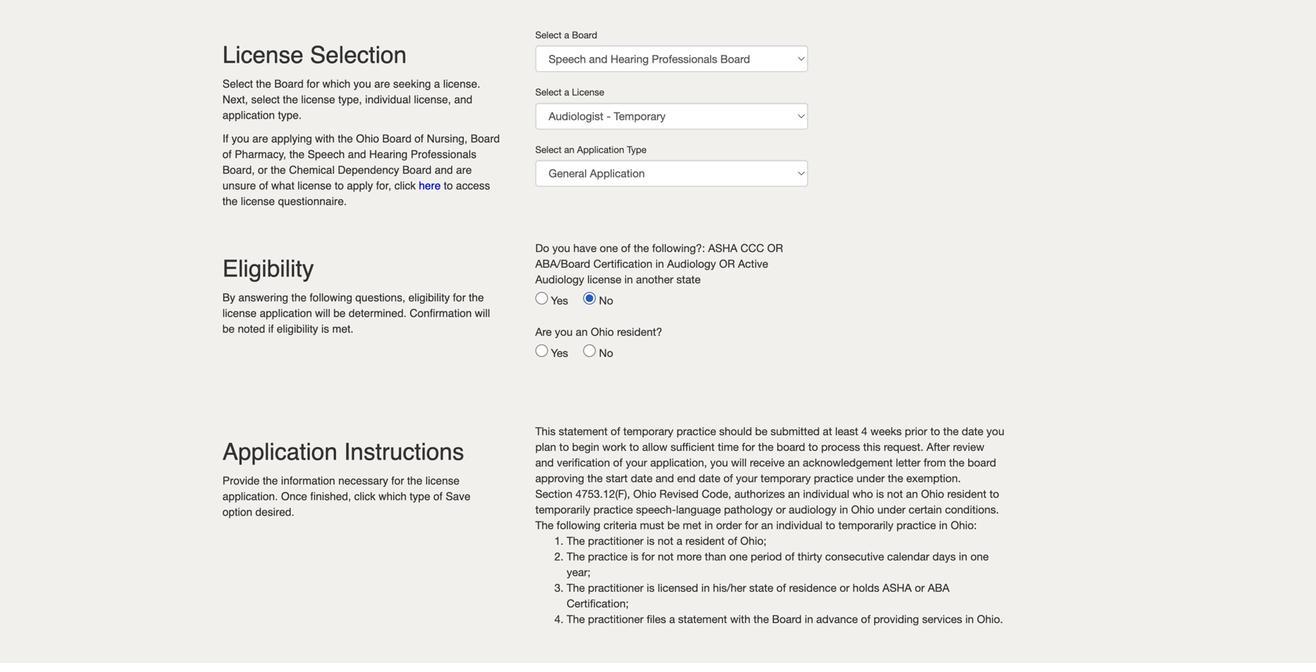 Task type: vqa. For each thing, say whether or not it's contained in the screenshot.
the for within the By answering the following questions, eligibility for the license application will be determined. Confirmation will be noted if eligibility is met.
yes



Task type: locate. For each thing, give the bounding box(es) containing it.
an up audiology
[[788, 488, 800, 501]]

1 yes from the top
[[551, 294, 581, 307]]

3 practitioner from the top
[[588, 613, 644, 626]]

not left more
[[658, 551, 674, 564]]

1 vertical spatial board
[[968, 457, 997, 469]]

1 horizontal spatial date
[[699, 472, 721, 485]]

1 vertical spatial temporarily
[[839, 519, 894, 532]]

who
[[853, 488, 874, 501]]

code,
[[702, 488, 732, 501]]

your down allow
[[626, 457, 648, 469]]

select
[[536, 29, 562, 40], [223, 78, 253, 90], [536, 87, 562, 98], [536, 144, 562, 155]]

board up here link
[[403, 164, 432, 176]]

1 vertical spatial yes
[[551, 347, 581, 360]]

in right audiology
[[840, 504, 849, 516]]

0 vertical spatial application
[[223, 109, 275, 121]]

a up license,
[[434, 78, 440, 90]]

license up select an application type
[[572, 87, 605, 98]]

is down criteria at the left
[[631, 551, 639, 564]]

0 vertical spatial which
[[323, 78, 351, 90]]

practice
[[677, 425, 716, 438], [814, 472, 854, 485], [594, 504, 633, 516], [897, 519, 937, 532], [588, 551, 628, 564]]

ohio down who
[[852, 504, 875, 516]]

0 horizontal spatial click
[[354, 491, 376, 503]]

do you have one of the following?: asha ccc or aba/board certification in audiology or active audiology license in another state
[[536, 242, 783, 286]]

of inside provide the information necessary for the license application. once finished, click which type of save option desired.
[[434, 491, 443, 503]]

date up review
[[962, 425, 984, 438]]

1 vertical spatial individual
[[803, 488, 850, 501]]

0 vertical spatial or
[[768, 242, 783, 255]]

license selection
[[223, 42, 407, 69]]

select a board
[[536, 29, 598, 40]]

type
[[627, 144, 647, 155]]

license up save
[[426, 475, 460, 487]]

statement
[[559, 425, 608, 438], [678, 613, 727, 626]]

which inside select the board for which you are seeking a license. next, select the license type, individual license, and application type.
[[323, 78, 351, 90]]

1 horizontal spatial which
[[379, 491, 407, 503]]

1 horizontal spatial click
[[395, 179, 416, 192]]

1 vertical spatial under
[[878, 504, 906, 516]]

in
[[656, 257, 664, 270], [625, 273, 633, 286], [840, 504, 849, 516], [705, 519, 713, 532], [940, 519, 948, 532], [959, 551, 968, 564], [702, 582, 710, 595], [805, 613, 814, 626], [966, 613, 974, 626]]

1 horizontal spatial your
[[736, 472, 758, 485]]

with up speech
[[315, 132, 335, 145]]

1 vertical spatial are
[[252, 132, 268, 145]]

1 vertical spatial application
[[260, 307, 312, 320]]

the up speech
[[338, 132, 353, 145]]

0 vertical spatial board
[[777, 441, 806, 454]]

or left aba on the bottom right of the page
[[915, 582, 925, 595]]

0 horizontal spatial license
[[223, 42, 304, 69]]

board up select a license
[[572, 29, 598, 40]]

a up select a license
[[564, 29, 570, 40]]

0 vertical spatial audiology
[[667, 257, 716, 270]]

residence
[[789, 582, 837, 595]]

after
[[927, 441, 950, 454]]

2 horizontal spatial one
[[971, 551, 989, 564]]

you inside select the board for which you are seeking a license. next, select the license type, individual license, and application type.
[[354, 78, 371, 90]]

1 horizontal spatial state
[[750, 582, 774, 595]]

plan
[[536, 441, 556, 454]]

0 vertical spatial click
[[395, 179, 416, 192]]

save
[[446, 491, 471, 503]]

0 horizontal spatial application
[[223, 439, 338, 466]]

2 vertical spatial practitioner
[[588, 613, 644, 626]]

apply
[[347, 179, 373, 192]]

not down must
[[658, 535, 674, 548]]

the
[[256, 78, 271, 90], [283, 93, 298, 106], [338, 132, 353, 145], [289, 148, 305, 161], [271, 164, 286, 176], [223, 195, 238, 208], [634, 242, 649, 255], [291, 292, 307, 304], [469, 292, 484, 304], [944, 425, 959, 438], [759, 441, 774, 454], [949, 457, 965, 469], [588, 472, 603, 485], [888, 472, 904, 485], [263, 475, 278, 487], [407, 475, 423, 487], [754, 613, 769, 626]]

practitioner
[[588, 535, 644, 548], [588, 582, 644, 595], [588, 613, 644, 626]]

are up access
[[456, 164, 472, 176]]

ohio:
[[951, 519, 977, 532]]

of right advance
[[861, 613, 871, 626]]

asha right holds
[[883, 582, 912, 595]]

board
[[777, 441, 806, 454], [968, 457, 997, 469]]

application down the next,
[[223, 109, 275, 121]]

1 vertical spatial following
[[557, 519, 601, 532]]

1 vertical spatial application
[[223, 439, 338, 466]]

for down must
[[642, 551, 655, 564]]

practice down acknowledgement
[[814, 472, 854, 485]]

0 vertical spatial eligibility
[[409, 292, 450, 304]]

is inside by answering the following questions, eligibility for the license application will be determined. confirmation will be noted if eligibility is met.
[[321, 323, 329, 335]]

or
[[768, 242, 783, 255], [719, 257, 735, 270]]

or down pharmacy,
[[258, 164, 268, 176]]

following up met. on the left of the page
[[310, 292, 352, 304]]

this statement of temporary practice should be submitted at least 4 weeks prior to the date you plan to begin work to allow sufficient time for the board to process this request. after review and verification of your application, you will receive an acknowledgement letter from the board approving the start date and end date of your temporary practice under the exemption. section 4753.12(f), ohio revised code, authorizes an individual who is not an ohio resident to temporarily practice speech-language pathology or audiology in ohio under certain conditions. the following criteria must be met in order for an individual to temporarily practice in ohio: the practitioner is not a resident of ohio; the practice is for not more than one period of thirty consecutive calendar days in one year; the practitioner is licensed in his/her state of residence or holds asha or aba certification; the practitioner files a statement with the board in advance of providing services in ohio.
[[536, 425, 1005, 626]]

1 vertical spatial license
[[572, 87, 605, 98]]

here link
[[419, 179, 441, 192]]

statement up begin
[[559, 425, 608, 438]]

not
[[888, 488, 903, 501], [658, 535, 674, 548], [658, 551, 674, 564]]

click down necessary
[[354, 491, 376, 503]]

your
[[626, 457, 648, 469], [736, 472, 758, 485]]

in right days
[[959, 551, 968, 564]]

2 horizontal spatial will
[[731, 457, 747, 469]]

0 horizontal spatial following
[[310, 292, 352, 304]]

resident
[[948, 488, 987, 501], [686, 535, 725, 548]]

prior
[[905, 425, 928, 438]]

or down "authorizes"
[[776, 504, 786, 516]]

license
[[223, 42, 304, 69], [572, 87, 605, 98]]

1 horizontal spatial one
[[730, 551, 748, 564]]

1 vertical spatial statement
[[678, 613, 727, 626]]

are up pharmacy,
[[252, 132, 268, 145]]

temporarily down 'section'
[[536, 504, 591, 516]]

1 horizontal spatial resident
[[948, 488, 987, 501]]

if
[[268, 323, 274, 335]]

from
[[924, 457, 946, 469]]

of inside do you have one of the following?: asha ccc or aba/board certification in audiology or active audiology license in another state
[[621, 242, 631, 255]]

date right the start
[[631, 472, 653, 485]]

2 vertical spatial not
[[658, 551, 674, 564]]

application up if
[[260, 307, 312, 320]]

1 vertical spatial practitioner
[[588, 582, 644, 595]]

one inside do you have one of the following?: asha ccc or aba/board certification in audiology or active audiology license in another state
[[600, 242, 618, 255]]

for inside provide the information necessary for the license application. once finished, click which type of save option desired.
[[392, 475, 404, 487]]

click inside provide the information necessary for the license application. once finished, click which type of save option desired.
[[354, 491, 376, 503]]

0 vertical spatial statement
[[559, 425, 608, 438]]

you
[[354, 78, 371, 90], [232, 132, 249, 145], [553, 242, 571, 255], [555, 326, 573, 339], [987, 425, 1005, 438], [711, 457, 728, 469]]

yes for are you an ohio resident?
[[551, 347, 581, 360]]

yes right yes radio
[[551, 294, 581, 307]]

allow
[[642, 441, 668, 454]]

and down plan
[[536, 457, 554, 469]]

0 horizontal spatial asha
[[708, 242, 738, 255]]

0 horizontal spatial temporarily
[[536, 504, 591, 516]]

application,
[[651, 457, 707, 469]]

license.
[[443, 78, 481, 90]]

0 vertical spatial individual
[[365, 93, 411, 106]]

1 vertical spatial with
[[731, 613, 751, 626]]

license down the by
[[223, 307, 257, 320]]

is
[[321, 323, 329, 335], [877, 488, 884, 501], [647, 535, 655, 548], [631, 551, 639, 564], [647, 582, 655, 595]]

0 horizontal spatial state
[[677, 273, 701, 286]]

1 vertical spatial or
[[719, 257, 735, 270]]

1 vertical spatial click
[[354, 491, 376, 503]]

application up information at the left bottom of page
[[223, 439, 338, 466]]

0 horizontal spatial one
[[600, 242, 618, 255]]

1 horizontal spatial will
[[475, 307, 490, 320]]

1 vertical spatial temporary
[[761, 472, 811, 485]]

are inside select the board for which you are seeking a license. next, select the license type, individual license, and application type.
[[374, 78, 390, 90]]

2 vertical spatial individual
[[777, 519, 823, 532]]

will inside this statement of temporary practice should be submitted at least 4 weeks prior to the date you plan to begin work to allow sufficient time for the board to process this request. after review and verification of your application, you will receive an acknowledgement letter from the board approving the start date and end date of your temporary practice under the exemption. section 4753.12(f), ohio revised code, authorizes an individual who is not an ohio resident to temporarily practice speech-language pathology or audiology in ohio under certain conditions. the following criteria must be met in order for an individual to temporarily practice in ohio: the practitioner is not a resident of ohio; the practice is for not more than one period of thirty consecutive calendar days in one year; the practitioner is licensed in his/her state of residence or holds asha or aba certification; the practitioner files a statement with the board in advance of providing services in ohio.
[[731, 457, 747, 469]]

following inside this statement of temporary practice should be submitted at least 4 weeks prior to the date you plan to begin work to allow sufficient time for the board to process this request. after review and verification of your application, you will receive an acknowledgement letter from the board approving the start date and end date of your temporary practice under the exemption. section 4753.12(f), ohio revised code, authorizes an individual who is not an ohio resident to temporarily practice speech-language pathology or audiology in ohio under certain conditions. the following criteria must be met in order for an individual to temporarily practice in ohio: the practitioner is not a resident of ohio; the practice is for not more than one period of thirty consecutive calendar days in one year; the practitioner is licensed in his/her state of residence or holds asha or aba certification; the practitioner files a statement with the board in advance of providing services in ohio.
[[557, 519, 601, 532]]

under left certain
[[878, 504, 906, 516]]

no radio for have
[[584, 292, 596, 305]]

under
[[857, 472, 885, 485], [878, 504, 906, 516]]

yes
[[551, 294, 581, 307], [551, 347, 581, 360]]

authorizes
[[735, 488, 785, 501]]

application
[[223, 109, 275, 121], [260, 307, 312, 320]]

select
[[251, 93, 280, 106]]

are
[[374, 78, 390, 90], [252, 132, 268, 145], [456, 164, 472, 176]]

the right answering
[[291, 292, 307, 304]]

licensed
[[658, 582, 699, 595]]

in right met
[[705, 519, 713, 532]]

0 vertical spatial practitioner
[[588, 535, 644, 548]]

or left holds
[[840, 582, 850, 595]]

start
[[606, 472, 628, 485]]

application inside select the board for which you are seeking a license. next, select the license type, individual license, and application type.
[[223, 109, 275, 121]]

sufficient
[[671, 441, 715, 454]]

0 horizontal spatial board
[[777, 441, 806, 454]]

will down 'time' at the right bottom of the page
[[731, 457, 747, 469]]

license inside provide the information necessary for the license application. once finished, click which type of save option desired.
[[426, 475, 460, 487]]

state down period
[[750, 582, 774, 595]]

1 horizontal spatial are
[[374, 78, 390, 90]]

or inside if you are applying with the ohio board of nursing, board of pharmacy, the speech and hearing professionals board, or the chemical dependency board and are unsure of what license to apply for, click
[[258, 164, 268, 176]]

1 horizontal spatial following
[[557, 519, 601, 532]]

temporary up allow
[[624, 425, 674, 438]]

1 horizontal spatial application
[[577, 144, 625, 155]]

chemical
[[289, 164, 335, 176]]

is down must
[[647, 535, 655, 548]]

of left thirty
[[785, 551, 795, 564]]

license down certification
[[588, 273, 622, 286]]

0 vertical spatial following
[[310, 292, 352, 304]]

following?:
[[652, 242, 705, 255]]

1 horizontal spatial asha
[[883, 582, 912, 595]]

this
[[864, 441, 881, 454]]

certain
[[909, 504, 942, 516]]

the up what
[[271, 164, 286, 176]]

for inside select the board for which you are seeking a license. next, select the license type, individual license, and application type.
[[307, 78, 320, 90]]

0 horizontal spatial statement
[[559, 425, 608, 438]]

be right should
[[755, 425, 768, 438]]

0 vertical spatial are
[[374, 78, 390, 90]]

1 no radio from the top
[[584, 292, 596, 305]]

0 vertical spatial under
[[857, 472, 885, 485]]

2 vertical spatial are
[[456, 164, 472, 176]]

eligibility right if
[[277, 323, 318, 335]]

license up select
[[223, 42, 304, 69]]

of up work
[[611, 425, 621, 438]]

submitted
[[771, 425, 820, 438]]

0 vertical spatial asha
[[708, 242, 738, 255]]

2 yes from the top
[[551, 347, 581, 360]]

0 horizontal spatial are
[[252, 132, 268, 145]]

1 horizontal spatial temporarily
[[839, 519, 894, 532]]

eligibility up confirmation
[[409, 292, 450, 304]]

0 horizontal spatial audiology
[[536, 273, 585, 286]]

ohio;
[[741, 535, 767, 548]]

1 horizontal spatial board
[[968, 457, 997, 469]]

2 no from the top
[[599, 347, 614, 360]]

the up certification
[[634, 242, 649, 255]]

0 vertical spatial temporary
[[624, 425, 674, 438]]

1 vertical spatial which
[[379, 491, 407, 503]]

you inside do you have one of the following?: asha ccc or aba/board certification in audiology or active audiology license in another state
[[553, 242, 571, 255]]

1 horizontal spatial eligibility
[[409, 292, 450, 304]]

is left met. on the left of the page
[[321, 323, 329, 335]]

board inside select the board for which you are seeking a license. next, select the license type, individual license, and application type.
[[274, 78, 304, 90]]

the up the 'after'
[[944, 425, 959, 438]]

1 no from the top
[[599, 294, 614, 307]]

board down review
[[968, 457, 997, 469]]

aba
[[928, 582, 950, 595]]

audiology
[[667, 257, 716, 270], [536, 273, 585, 286]]

state inside do you have one of the following?: asha ccc or aba/board certification in audiology or active audiology license in another state
[[677, 273, 701, 286]]

state down following?:
[[677, 273, 701, 286]]

0 vertical spatial your
[[626, 457, 648, 469]]

0 vertical spatial license
[[223, 42, 304, 69]]

0 horizontal spatial which
[[323, 78, 351, 90]]

with down his/her
[[731, 613, 751, 626]]

language
[[676, 504, 721, 516]]

1 vertical spatial state
[[750, 582, 774, 595]]

1 vertical spatial no
[[599, 347, 614, 360]]

1 vertical spatial audiology
[[536, 273, 585, 286]]

1 vertical spatial eligibility
[[277, 323, 318, 335]]

1 vertical spatial asha
[[883, 582, 912, 595]]

0 vertical spatial no radio
[[584, 292, 596, 305]]

what
[[271, 179, 295, 192]]

0 vertical spatial resident
[[948, 488, 987, 501]]

application inside by answering the following questions, eligibility for the license application will be determined. confirmation will be noted if eligibility is met.
[[260, 307, 312, 320]]

files
[[647, 613, 666, 626]]

No radio
[[584, 292, 596, 305], [584, 345, 596, 357]]

and
[[454, 93, 473, 106], [348, 148, 366, 161], [435, 164, 453, 176], [536, 457, 554, 469], [656, 472, 674, 485]]

2 no radio from the top
[[584, 345, 596, 357]]

ohio left resident?
[[591, 326, 614, 339]]

must
[[640, 519, 665, 532]]

ohio up speech-
[[634, 488, 657, 501]]

0 vertical spatial state
[[677, 273, 701, 286]]

1 horizontal spatial temporary
[[761, 472, 811, 485]]

1 vertical spatial resident
[[686, 535, 725, 548]]

board down submitted
[[777, 441, 806, 454]]

be up met. on the left of the page
[[334, 307, 346, 320]]

0 horizontal spatial resident
[[686, 535, 725, 548]]

be left met
[[668, 519, 680, 532]]

questionnaire.
[[278, 195, 347, 208]]

a down select a board
[[564, 87, 570, 98]]

of up certification
[[621, 242, 631, 255]]

of left residence on the right of page
[[777, 582, 786, 595]]

consecutive
[[826, 551, 885, 564]]

request.
[[884, 441, 924, 454]]

application.
[[223, 491, 278, 503]]

questions,
[[356, 292, 406, 304]]

of right type
[[434, 491, 443, 503]]

are left seeking
[[374, 78, 390, 90]]

is left licensed
[[647, 582, 655, 595]]

click inside if you are applying with the ohio board of nursing, board of pharmacy, the speech and hearing professionals board, or the chemical dependency board and are unsure of what license to apply for, click
[[395, 179, 416, 192]]

1 vertical spatial your
[[736, 472, 758, 485]]

or right ccc
[[768, 242, 783, 255]]

0 horizontal spatial with
[[315, 132, 335, 145]]

in left ohio.
[[966, 613, 974, 626]]

temporary
[[624, 425, 674, 438], [761, 472, 811, 485]]

license inside by answering the following questions, eligibility for the license application will be determined. confirmation will be noted if eligibility is met.
[[223, 307, 257, 320]]

select up the next,
[[223, 78, 253, 90]]

1 horizontal spatial or
[[768, 242, 783, 255]]

weeks
[[871, 425, 902, 438]]

seeking
[[393, 78, 431, 90]]

Yes radio
[[536, 292, 548, 305]]

days
[[933, 551, 956, 564]]

in left advance
[[805, 613, 814, 626]]

ohio inside if you are applying with the ohio board of nursing, board of pharmacy, the speech and hearing professionals board, or the chemical dependency board and are unsure of what license to apply for, click
[[356, 132, 379, 145]]

select a license
[[536, 87, 605, 98]]

an
[[564, 144, 575, 155], [576, 326, 588, 339], [788, 457, 800, 469], [788, 488, 800, 501], [906, 488, 918, 501], [762, 519, 774, 532]]

0 horizontal spatial temporary
[[624, 425, 674, 438]]

1 vertical spatial no radio
[[584, 345, 596, 357]]

the up type
[[407, 475, 423, 487]]

board up hearing
[[382, 132, 412, 145]]

2 horizontal spatial date
[[962, 425, 984, 438]]

end
[[677, 472, 696, 485]]

1 horizontal spatial license
[[572, 87, 605, 98]]

0 vertical spatial yes
[[551, 294, 581, 307]]

audiology down "aba/board"
[[536, 273, 585, 286]]

0 vertical spatial with
[[315, 132, 335, 145]]

0 vertical spatial no
[[599, 294, 614, 307]]

if you are applying with the ohio board of nursing, board of pharmacy, the speech and hearing professionals board, or the chemical dependency board and are unsure of what license to apply for, click
[[223, 132, 500, 192]]

with
[[315, 132, 335, 145], [731, 613, 751, 626]]

more
[[677, 551, 702, 564]]

select inside select the board for which you are seeking a license. next, select the license type, individual license, and application type.
[[223, 78, 253, 90]]

1 horizontal spatial with
[[731, 613, 751, 626]]

select up select a license
[[536, 29, 562, 40]]

asha inside do you have one of the following?: asha ccc or aba/board certification in audiology or active audiology license in another state
[[708, 242, 738, 255]]

applying
[[271, 132, 312, 145]]

board right nursing,
[[471, 132, 500, 145]]

1 horizontal spatial audiology
[[667, 257, 716, 270]]



Task type: describe. For each thing, give the bounding box(es) containing it.
no for one
[[599, 294, 614, 307]]

an up ohio;
[[762, 519, 774, 532]]

time
[[718, 441, 739, 454]]

you inside if you are applying with the ohio board of nursing, board of pharmacy, the speech and hearing professionals board, or the chemical dependency board and are unsure of what license to apply for, click
[[232, 132, 249, 145]]

exemption.
[[907, 472, 961, 485]]

of up the start
[[613, 457, 623, 469]]

least
[[836, 425, 859, 438]]

in left ohio:
[[940, 519, 948, 532]]

no radio for an
[[584, 345, 596, 357]]

confirmation
[[410, 307, 472, 320]]

application instructions
[[223, 439, 464, 466]]

in down certification
[[625, 273, 633, 286]]

hearing
[[369, 148, 408, 161]]

license inside select the board for which you are seeking a license. next, select the license type, individual license, and application type.
[[301, 93, 335, 106]]

to down submitted
[[809, 441, 818, 454]]

select an application type
[[536, 144, 647, 155]]

the up receive on the right
[[759, 441, 774, 454]]

for inside by answering the following questions, eligibility for the license application will be determined. confirmation will be noted if eligibility is met.
[[453, 292, 466, 304]]

for up ohio;
[[745, 519, 758, 532]]

approving
[[536, 472, 585, 485]]

aba/board
[[536, 257, 591, 270]]

next,
[[223, 93, 248, 106]]

advance
[[817, 613, 858, 626]]

1 horizontal spatial statement
[[678, 613, 727, 626]]

practice up criteria at the left
[[594, 504, 633, 516]]

provide the information necessary for the license application. once finished, click which type of save option desired.
[[223, 475, 471, 519]]

pharmacy,
[[235, 148, 286, 161]]

following inside by answering the following questions, eligibility for the license application will be determined. confirmation will be noted if eligibility is met.
[[310, 292, 352, 304]]

in left his/her
[[702, 582, 710, 595]]

with inside if you are applying with the ohio board of nursing, board of pharmacy, the speech and hearing professionals board, or the chemical dependency board and are unsure of what license to apply for, click
[[315, 132, 335, 145]]

an up certain
[[906, 488, 918, 501]]

select the board for which you are seeking a license. next, select the license type, individual license, and application type.
[[223, 78, 481, 121]]

license inside to access the license questionnaire.
[[241, 195, 275, 208]]

practice up sufficient
[[677, 425, 716, 438]]

to up the 'after'
[[931, 425, 941, 438]]

finished,
[[310, 491, 351, 503]]

select for select the board for which you are seeking a license. next, select the license type, individual license, and application type.
[[223, 78, 253, 90]]

the up 4753.12(f),
[[588, 472, 603, 485]]

license inside do you have one of the following?: asha ccc or aba/board certification in audiology or active audiology license in another state
[[588, 273, 622, 286]]

and down 'application,' at the bottom of page
[[656, 472, 674, 485]]

a inside select the board for which you are seeking a license. next, select the license type, individual license, and application type.
[[434, 78, 440, 90]]

dependency
[[338, 164, 399, 176]]

for,
[[376, 179, 392, 192]]

provide
[[223, 475, 260, 487]]

an right are
[[576, 326, 588, 339]]

type
[[410, 491, 431, 503]]

4753.12(f),
[[576, 488, 630, 501]]

the up "application."
[[263, 475, 278, 487]]

which inside provide the information necessary for the license application. once finished, click which type of save option desired.
[[379, 491, 407, 503]]

the down period
[[754, 613, 769, 626]]

thirty
[[798, 551, 823, 564]]

in up another
[[656, 257, 664, 270]]

speech
[[308, 148, 345, 161]]

ccc
[[741, 242, 765, 255]]

select for select a license
[[536, 87, 562, 98]]

select for select a board
[[536, 29, 562, 40]]

year;
[[567, 566, 591, 579]]

certification;
[[567, 598, 629, 611]]

the inside to access the license questionnaire.
[[223, 195, 238, 208]]

is right who
[[877, 488, 884, 501]]

if
[[223, 132, 229, 145]]

be left "noted"
[[223, 323, 235, 335]]

have
[[574, 242, 597, 255]]

a up more
[[677, 535, 683, 548]]

receive
[[750, 457, 785, 469]]

once
[[281, 491, 307, 503]]

are you an ohio resident?
[[536, 326, 663, 339]]

noted
[[238, 323, 265, 335]]

another
[[636, 273, 674, 286]]

active
[[738, 257, 769, 270]]

and up dependency at the left top of the page
[[348, 148, 366, 161]]

with inside this statement of temporary practice should be submitted at least 4 weeks prior to the date you plan to begin work to allow sufficient time for the board to process this request. after review and verification of your application, you will receive an acknowledgement letter from the board approving the start date and end date of your temporary practice under the exemption. section 4753.12(f), ohio revised code, authorizes an individual who is not an ohio resident to temporarily practice speech-language pathology or audiology in ohio under certain conditions. the following criteria must be met in order for an individual to temporarily practice in ohio: the practitioner is not a resident of ohio; the practice is for not more than one period of thirty consecutive calendar days in one year; the practitioner is licensed in his/her state of residence or holds asha or aba certification; the practitioner files a statement with the board in advance of providing services in ohio.
[[731, 613, 751, 626]]

order
[[716, 519, 742, 532]]

here
[[419, 179, 441, 192]]

and inside select the board for which you are seeking a license. next, select the license type, individual license, and application type.
[[454, 93, 473, 106]]

type,
[[338, 93, 362, 106]]

the up confirmation
[[469, 292, 484, 304]]

the inside do you have one of the following?: asha ccc or aba/board certification in audiology or active audiology license in another state
[[634, 242, 649, 255]]

no for ohio
[[599, 347, 614, 360]]

this
[[536, 425, 556, 438]]

of left what
[[259, 179, 268, 192]]

selection
[[310, 42, 407, 69]]

instructions
[[344, 439, 464, 466]]

audiology
[[789, 504, 837, 516]]

period
[[751, 551, 782, 564]]

1 vertical spatial not
[[658, 535, 674, 548]]

met.
[[332, 323, 354, 335]]

process
[[822, 441, 861, 454]]

of down order
[[728, 535, 738, 548]]

ohio.
[[977, 613, 1004, 626]]

yes for do you have one of the following?: asha ccc or aba/board certification in audiology or active audiology license in another state
[[551, 294, 581, 307]]

do
[[536, 242, 550, 255]]

holds
[[853, 582, 880, 595]]

eligibility
[[223, 256, 314, 283]]

necessary
[[338, 475, 388, 487]]

to right work
[[630, 441, 639, 454]]

services
[[923, 613, 963, 626]]

an down select a license
[[564, 144, 575, 155]]

calendar
[[888, 551, 930, 564]]

and down professionals
[[435, 164, 453, 176]]

conditions.
[[945, 504, 1000, 516]]

resident?
[[617, 326, 663, 339]]

practice up year;
[[588, 551, 628, 564]]

0 horizontal spatial your
[[626, 457, 648, 469]]

should
[[719, 425, 752, 438]]

ohio down exemption.
[[921, 488, 945, 501]]

revised
[[660, 488, 699, 501]]

by answering the following questions, eligibility for the license application will be determined. confirmation will be noted if eligibility is met.
[[223, 292, 490, 335]]

unsure
[[223, 179, 256, 192]]

Yes radio
[[536, 345, 548, 357]]

practice down certain
[[897, 519, 937, 532]]

his/her
[[713, 582, 747, 595]]

2 horizontal spatial are
[[456, 164, 472, 176]]

by
[[223, 292, 235, 304]]

verification
[[557, 457, 610, 469]]

to inside to access the license questionnaire.
[[444, 179, 453, 192]]

an right receive on the right
[[788, 457, 800, 469]]

section
[[536, 488, 573, 501]]

of left nursing,
[[415, 132, 424, 145]]

the up select
[[256, 78, 271, 90]]

0 vertical spatial temporarily
[[536, 504, 591, 516]]

4
[[862, 425, 868, 438]]

letter
[[896, 457, 921, 469]]

asha inside this statement of temporary practice should be submitted at least 4 weeks prior to the date you plan to begin work to allow sufficient time for the board to process this request. after review and verification of your application, you will receive an acknowledgement letter from the board approving the start date and end date of your temporary practice under the exemption. section 4753.12(f), ohio revised code, authorizes an individual who is not an ohio resident to temporarily practice speech-language pathology or audiology in ohio under certain conditions. the following criteria must be met in order for an individual to temporarily practice in ohio: the practitioner is not a resident of ohio; the practice is for not more than one period of thirty consecutive calendar days in one year; the practitioner is licensed in his/her state of residence or holds asha or aba certification; the practitioner files a statement with the board in advance of providing services in ohio.
[[883, 582, 912, 595]]

information
[[281, 475, 335, 487]]

the up type.
[[283, 93, 298, 106]]

select for select an application type
[[536, 144, 562, 155]]

the down review
[[949, 457, 965, 469]]

than
[[705, 551, 727, 564]]

board inside this statement of temporary practice should be submitted at least 4 weeks prior to the date you plan to begin work to allow sufficient time for the board to process this request. after review and verification of your application, you will receive an acknowledgement letter from the board approving the start date and end date of your temporary practice under the exemption. section 4753.12(f), ohio revised code, authorizes an individual who is not an ohio resident to temporarily practice speech-language pathology or audiology in ohio under certain conditions. the following criteria must be met in order for an individual to temporarily practice in ohio: the practitioner is not a resident of ohio; the practice is for not more than one period of thirty consecutive calendar days in one year; the practitioner is licensed in his/her state of residence or holds asha or aba certification; the practitioner files a statement with the board in advance of providing services in ohio.
[[772, 613, 802, 626]]

to up conditions.
[[990, 488, 1000, 501]]

the down 'applying'
[[289, 148, 305, 161]]

0 vertical spatial not
[[888, 488, 903, 501]]

1 practitioner from the top
[[588, 535, 644, 548]]

certification
[[594, 257, 653, 270]]

of down if
[[223, 148, 232, 161]]

0 vertical spatial application
[[577, 144, 625, 155]]

to down audiology
[[826, 519, 836, 532]]

0 horizontal spatial date
[[631, 472, 653, 485]]

providing
[[874, 613, 920, 626]]

to right plan
[[560, 441, 569, 454]]

2 practitioner from the top
[[588, 582, 644, 595]]

begin
[[572, 441, 600, 454]]

0 horizontal spatial eligibility
[[277, 323, 318, 335]]

license inside if you are applying with the ohio board of nursing, board of pharmacy, the speech and hearing professionals board, or the chemical dependency board and are unsure of what license to apply for, click
[[298, 179, 332, 192]]

met
[[683, 519, 702, 532]]

the down letter
[[888, 472, 904, 485]]

0 horizontal spatial will
[[315, 307, 331, 320]]

individual inside select the board for which you are seeking a license. next, select the license type, individual license, and application type.
[[365, 93, 411, 106]]

of up code,
[[724, 472, 733, 485]]

for right 'time' at the right bottom of the page
[[742, 441, 755, 454]]

to inside if you are applying with the ohio board of nursing, board of pharmacy, the speech and hearing professionals board, or the chemical dependency board and are unsure of what license to apply for, click
[[335, 179, 344, 192]]

nursing,
[[427, 132, 468, 145]]

0 horizontal spatial or
[[719, 257, 735, 270]]

a right files
[[670, 613, 675, 626]]

professionals
[[411, 148, 477, 161]]

access
[[456, 179, 490, 192]]

to access the license questionnaire.
[[223, 179, 490, 208]]

state inside this statement of temporary practice should be submitted at least 4 weeks prior to the date you plan to begin work to allow sufficient time for the board to process this request. after review and verification of your application, you will receive an acknowledgement letter from the board approving the start date and end date of your temporary practice under the exemption. section 4753.12(f), ohio revised code, authorizes an individual who is not an ohio resident to temporarily practice speech-language pathology or audiology in ohio under certain conditions. the following criteria must be met in order for an individual to temporarily practice in ohio: the practitioner is not a resident of ohio; the practice is for not more than one period of thirty consecutive calendar days in one year; the practitioner is licensed in his/her state of residence or holds asha or aba certification; the practitioner files a statement with the board in advance of providing services in ohio.
[[750, 582, 774, 595]]



